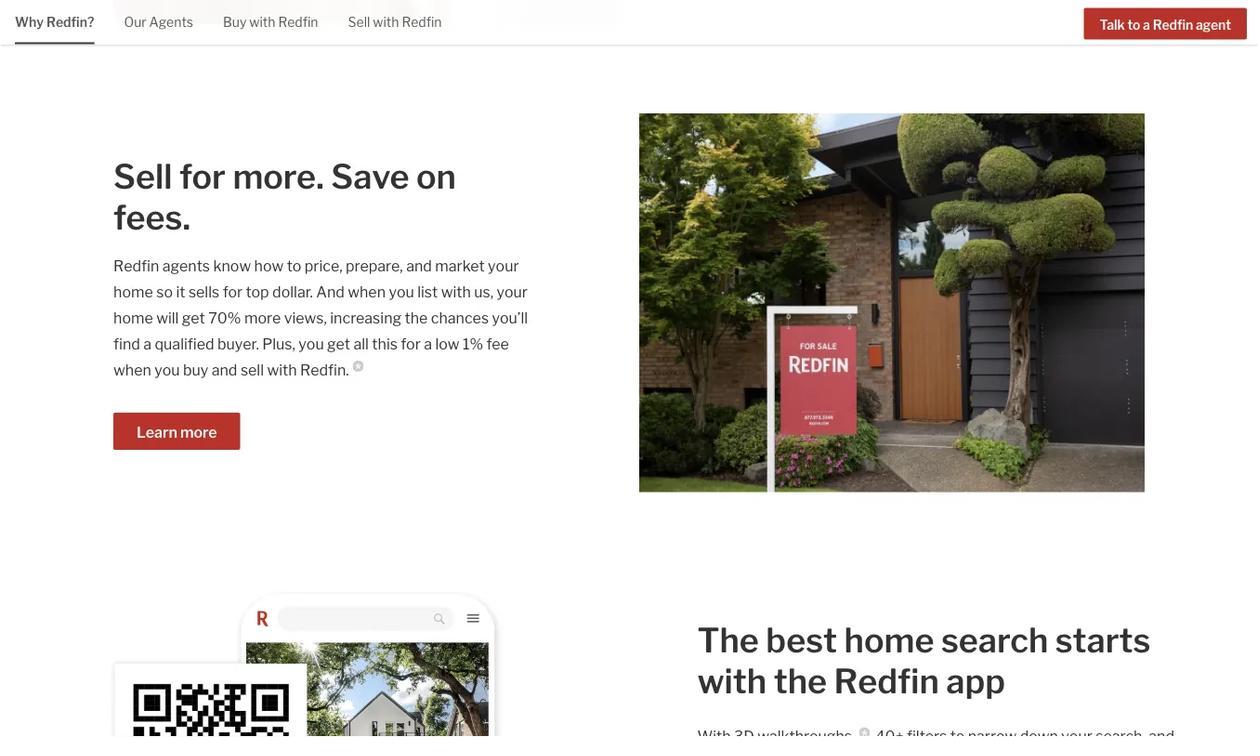 Task type: vqa. For each thing, say whether or not it's contained in the screenshot.
second ▾ from the right
no



Task type: describe. For each thing, give the bounding box(es) containing it.
2 vertical spatial for
[[401, 335, 421, 353]]

you'll
[[492, 309, 528, 327]]

chances
[[431, 309, 489, 327]]

price,
[[305, 257, 343, 275]]

sell for sell for more. save on fees.
[[113, 157, 172, 197]]

all
[[354, 335, 369, 353]]

agents
[[162, 257, 210, 275]]

buy
[[183, 361, 208, 379]]

redfin inside redfin agents know how to price, prepare, and market your home so it sells for top dollar. and when you list with us, your home will get 70% more views, increasing the chances you'll find a qualified buyer. plus, you get all this for a low 1% fee when you buy and sell with redfin.
[[113, 257, 159, 275]]

a phone with the redfin app, showing a home details page image
[[0, 493, 619, 737]]

find
[[113, 335, 140, 353]]

redfin.
[[300, 361, 349, 379]]

our agents link
[[124, 0, 193, 42]]

redfin agent touring the inside of a home with customers image
[[113, 0, 619, 25]]

redfin inside the best home search starts with the redfin app
[[834, 661, 940, 702]]

talk
[[1100, 17, 1125, 32]]

plus,
[[262, 335, 296, 353]]

sell for sell with redfin
[[348, 14, 370, 30]]

2 vertical spatial you
[[154, 361, 180, 379]]

the best home search starts with the redfin app
[[698, 620, 1151, 702]]

views,
[[284, 309, 327, 327]]

1 vertical spatial for
[[223, 283, 243, 301]]

the inside the best home search starts with the redfin app
[[774, 661, 827, 702]]

search
[[942, 620, 1049, 661]]

home inside the best home search starts with the redfin app
[[845, 620, 935, 661]]

agents
[[149, 14, 193, 30]]

70%
[[208, 309, 241, 327]]

fees.
[[113, 197, 191, 238]]

1 horizontal spatial you
[[299, 335, 324, 353]]

talk to a redfin agent
[[1100, 17, 1232, 32]]

1%
[[463, 335, 483, 353]]

learn
[[137, 423, 177, 441]]

1 vertical spatial home
[[113, 309, 153, 327]]

low
[[435, 335, 460, 353]]

the inside redfin agents know how to price, prepare, and market your home so it sells for top dollar. and when you list with us, your home will get 70% more views, increasing the chances you'll find a qualified buyer. plus, you get all this for a low 1% fee when you buy and sell with redfin.
[[405, 309, 428, 327]]

the
[[698, 620, 759, 661]]

0 vertical spatial get
[[182, 309, 205, 327]]

learn more button
[[113, 413, 240, 450]]

list
[[418, 283, 438, 301]]

on
[[416, 157, 456, 197]]

best
[[766, 620, 838, 661]]

sell with redfin link
[[348, 0, 442, 42]]

for inside sell for more. save on fees.
[[179, 157, 226, 197]]

0 horizontal spatial when
[[113, 361, 151, 379]]

starts
[[1056, 620, 1151, 661]]

disclaimer image
[[859, 728, 870, 737]]



Task type: locate. For each thing, give the bounding box(es) containing it.
1 horizontal spatial a
[[424, 335, 432, 353]]

more inside button
[[180, 423, 217, 441]]

buyer.
[[217, 335, 259, 353]]

1 vertical spatial to
[[287, 257, 301, 275]]

prepare,
[[346, 257, 403, 275]]

1 vertical spatial your
[[497, 283, 528, 301]]

you left buy
[[154, 361, 180, 379]]

1 horizontal spatial more
[[244, 309, 281, 327]]

redfin inside button
[[1153, 17, 1194, 32]]

a
[[1143, 17, 1151, 32], [143, 335, 152, 353], [424, 335, 432, 353]]

and up list
[[406, 257, 432, 275]]

sell for more. save on fees.
[[113, 157, 456, 238]]

buy with redfin
[[223, 14, 318, 30]]

a inside talk to a redfin agent button
[[1143, 17, 1151, 32]]

why redfin? link
[[15, 0, 94, 42]]

1 horizontal spatial get
[[327, 335, 350, 353]]

disclaimer image
[[353, 361, 364, 372]]

the down list
[[405, 309, 428, 327]]

1 vertical spatial and
[[212, 361, 237, 379]]

you down views,
[[299, 335, 324, 353]]

0 horizontal spatial a
[[143, 335, 152, 353]]

0 vertical spatial to
[[1128, 17, 1141, 32]]

0 horizontal spatial and
[[212, 361, 237, 379]]

our
[[124, 14, 146, 30]]

to right talk at the right top of page
[[1128, 17, 1141, 32]]

know
[[213, 257, 251, 275]]

the exterior of a modern house with a large redfin yard sign image
[[640, 114, 1145, 493]]

redfin?
[[46, 14, 94, 30]]

0 vertical spatial when
[[348, 283, 386, 301]]

to inside redfin agents know how to price, prepare, and market your home so it sells for top dollar. and when you list with us, your home will get 70% more views, increasing the chances you'll find a qualified buyer. plus, you get all this for a low 1% fee when you buy and sell with redfin.
[[287, 257, 301, 275]]

to right how
[[287, 257, 301, 275]]

1 horizontal spatial sell
[[348, 14, 370, 30]]

0 vertical spatial sell
[[348, 14, 370, 30]]

and
[[406, 257, 432, 275], [212, 361, 237, 379]]

2 vertical spatial home
[[845, 620, 935, 661]]

1 vertical spatial more
[[180, 423, 217, 441]]

to inside button
[[1128, 17, 1141, 32]]

your
[[488, 257, 519, 275], [497, 283, 528, 301]]

buy with redfin link
[[223, 0, 318, 42]]

get
[[182, 309, 205, 327], [327, 335, 350, 353]]

0 vertical spatial home
[[113, 283, 153, 301]]

get left all
[[327, 335, 350, 353]]

1 vertical spatial you
[[299, 335, 324, 353]]

when down find
[[113, 361, 151, 379]]

the
[[405, 309, 428, 327], [774, 661, 827, 702]]

dollar.
[[272, 283, 313, 301]]

increasing
[[330, 309, 402, 327]]

more right learn
[[180, 423, 217, 441]]

redfin
[[278, 14, 318, 30], [402, 14, 442, 30], [1153, 17, 1194, 32], [113, 257, 159, 275], [834, 661, 940, 702]]

sell
[[348, 14, 370, 30], [113, 157, 172, 197]]

0 vertical spatial the
[[405, 309, 428, 327]]

1 vertical spatial sell
[[113, 157, 172, 197]]

learn more
[[137, 423, 217, 441]]

with inside the best home search starts with the redfin app
[[698, 661, 767, 702]]

0 horizontal spatial get
[[182, 309, 205, 327]]

0 vertical spatial and
[[406, 257, 432, 275]]

this
[[372, 335, 398, 353]]

more inside redfin agents know how to price, prepare, and market your home so it sells for top dollar. and when you list with us, your home will get 70% more views, increasing the chances you'll find a qualified buyer. plus, you get all this for a low 1% fee when you buy and sell with redfin.
[[244, 309, 281, 327]]

sell
[[241, 361, 264, 379]]

1 horizontal spatial and
[[406, 257, 432, 275]]

your up you'll
[[497, 283, 528, 301]]

redfin agents know how to price, prepare, and market your home so it sells for top dollar. and when you list with us, your home will get 70% more views, increasing the chances you'll find a qualified buyer. plus, you get all this for a low 1% fee when you buy and sell with redfin.
[[113, 257, 528, 379]]

more.
[[233, 157, 324, 197]]

for left top
[[223, 283, 243, 301]]

your up 'us,'
[[488, 257, 519, 275]]

0 horizontal spatial you
[[154, 361, 180, 379]]

market
[[435, 257, 485, 275]]

0 vertical spatial for
[[179, 157, 226, 197]]

sells
[[189, 283, 220, 301]]

and left sell
[[212, 361, 237, 379]]

how
[[254, 257, 284, 275]]

our agents
[[124, 14, 193, 30]]

1 vertical spatial the
[[774, 661, 827, 702]]

a left low at the left of the page
[[424, 335, 432, 353]]

why redfin?
[[15, 14, 94, 30]]

top
[[246, 283, 269, 301]]

2 horizontal spatial a
[[1143, 17, 1151, 32]]

for
[[179, 157, 226, 197], [223, 283, 243, 301], [401, 335, 421, 353]]

talk to a redfin agent button
[[1084, 8, 1247, 39]]

and
[[316, 283, 345, 301]]

home
[[113, 283, 153, 301], [113, 309, 153, 327], [845, 620, 935, 661]]

get right will
[[182, 309, 205, 327]]

qualified
[[155, 335, 214, 353]]

0 vertical spatial you
[[389, 283, 414, 301]]

0 vertical spatial your
[[488, 257, 519, 275]]

1 horizontal spatial to
[[1128, 17, 1141, 32]]

to
[[1128, 17, 1141, 32], [287, 257, 301, 275]]

buy
[[223, 14, 247, 30]]

so
[[156, 283, 173, 301]]

1 horizontal spatial when
[[348, 283, 386, 301]]

agent
[[1196, 17, 1232, 32]]

for right this
[[401, 335, 421, 353]]

home right the best
[[845, 620, 935, 661]]

why
[[15, 14, 44, 30]]

you left list
[[389, 283, 414, 301]]

0 vertical spatial more
[[244, 309, 281, 327]]

for left more.
[[179, 157, 226, 197]]

a right talk at the right top of page
[[1143, 17, 1151, 32]]

when
[[348, 283, 386, 301], [113, 361, 151, 379]]

the right the
[[774, 661, 827, 702]]

more down top
[[244, 309, 281, 327]]

will
[[156, 309, 179, 327]]

1 vertical spatial get
[[327, 335, 350, 353]]

1 horizontal spatial the
[[774, 661, 827, 702]]

sell with redfin
[[348, 14, 442, 30]]

us,
[[474, 283, 494, 301]]

2 horizontal spatial you
[[389, 283, 414, 301]]

fee
[[487, 335, 509, 353]]

it
[[176, 283, 185, 301]]

0 horizontal spatial more
[[180, 423, 217, 441]]

sell inside sell for more. save on fees.
[[113, 157, 172, 197]]

save
[[331, 157, 409, 197]]

0 horizontal spatial the
[[405, 309, 428, 327]]

home left so
[[113, 283, 153, 301]]

app
[[947, 661, 1006, 702]]

0 horizontal spatial to
[[287, 257, 301, 275]]

0 horizontal spatial sell
[[113, 157, 172, 197]]

you
[[389, 283, 414, 301], [299, 335, 324, 353], [154, 361, 180, 379]]

home up find
[[113, 309, 153, 327]]

a right find
[[143, 335, 152, 353]]

when up increasing
[[348, 283, 386, 301]]

1 vertical spatial when
[[113, 361, 151, 379]]

more
[[244, 309, 281, 327], [180, 423, 217, 441]]

with
[[249, 14, 276, 30], [373, 14, 399, 30], [441, 283, 471, 301], [267, 361, 297, 379], [698, 661, 767, 702]]



